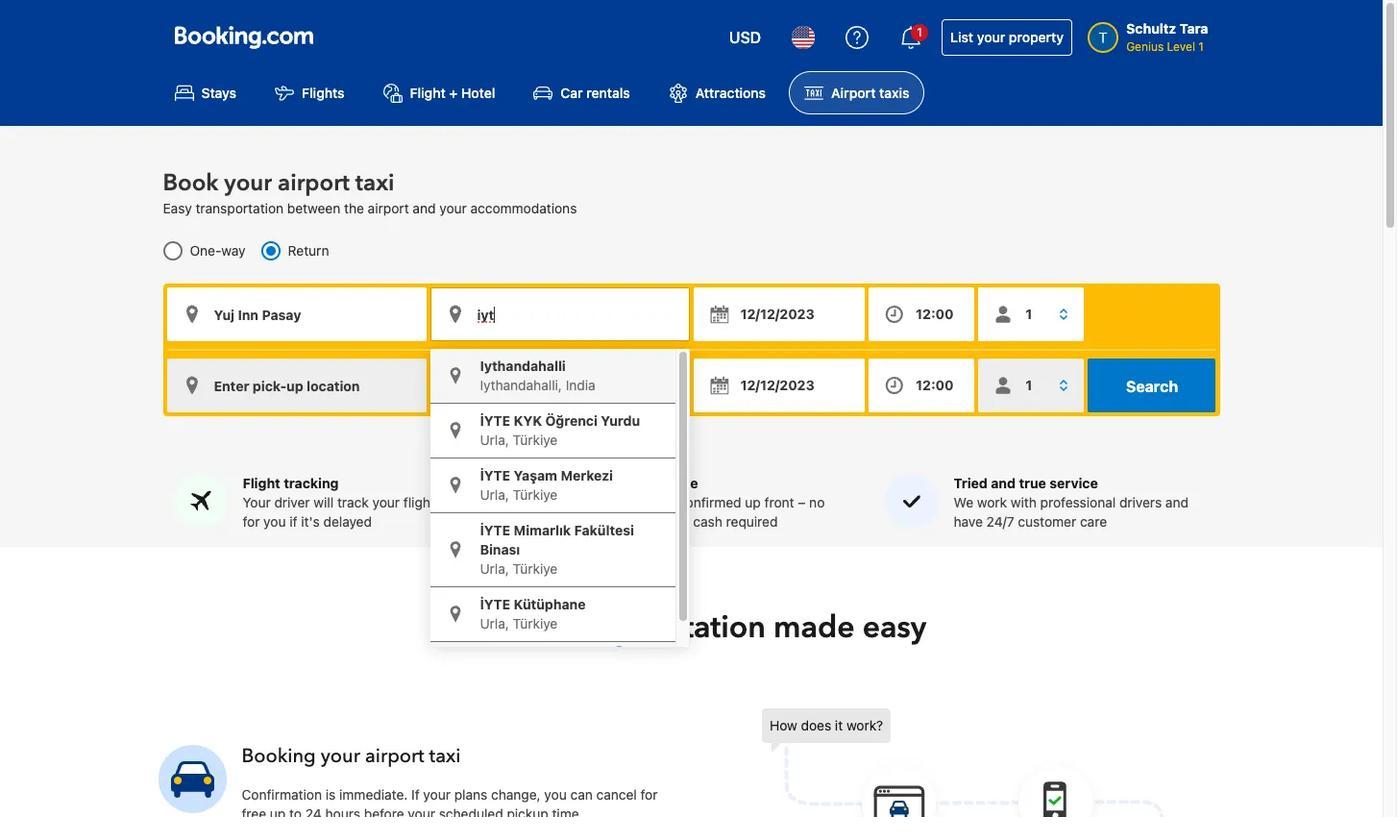 Task type: describe. For each thing, give the bounding box(es) containing it.
list your property link
[[942, 19, 1073, 56]]

it's
[[301, 513, 320, 529]]

how does it work?
[[770, 717, 884, 733]]

confirmation
[[242, 786, 322, 802]]

level
[[1168, 39, 1196, 54]]

accommodations
[[471, 200, 577, 217]]

one-
[[190, 243, 221, 259]]

24
[[306, 805, 322, 817]]

and inside book your airport taxi easy transportation between the airport and your accommodations
[[413, 200, 436, 217]]

schultz tara genius level 1
[[1127, 20, 1209, 54]]

easy
[[863, 606, 927, 649]]

it
[[835, 717, 843, 733]]

is inside one clear price your price is confirmed up front – no extra costs, no cash required
[[665, 494, 675, 510]]

your right if
[[423, 786, 451, 802]]

will
[[314, 494, 334, 510]]

true
[[1019, 475, 1047, 491]]

12/12/2023 for the 12/12/2023 button for first 12:00 button from the top of the page
[[741, 306, 815, 322]]

easy
[[163, 200, 192, 217]]

you inside flight tracking your driver will track your flight and wait for you if it's delayed
[[264, 513, 286, 529]]

list your property
[[951, 29, 1064, 45]]

track
[[337, 494, 369, 510]]

one-way
[[190, 243, 246, 259]]

costs,
[[633, 513, 671, 529]]

0 vertical spatial no
[[810, 494, 825, 510]]

öğrenci
[[546, 413, 598, 429]]

taxis
[[880, 85, 910, 101]]

mimarlık
[[514, 522, 571, 539]]

tried
[[954, 475, 988, 491]]

airport for airport taxis
[[832, 85, 876, 101]]

stays link
[[159, 71, 252, 115]]

tracking
[[284, 475, 339, 491]]

search button
[[1089, 359, 1217, 413]]

scheduled
[[439, 805, 503, 817]]

car
[[561, 85, 583, 101]]

with
[[1011, 494, 1037, 510]]

2 12:00 button from the top
[[869, 359, 975, 413]]

your right book
[[224, 168, 272, 199]]

1 vertical spatial airport
[[368, 200, 409, 217]]

up inside confirmation is immediate. if your plans change, you can cancel for free up to 24 hours before your scheduled pickup time
[[270, 805, 286, 817]]

flight for flight tracking your driver will track your flight and wait for you if it's delayed
[[243, 475, 281, 491]]

can
[[571, 786, 593, 802]]

airport for booking
[[365, 743, 425, 769]]

one
[[598, 475, 625, 491]]

i̇yte mimarlık fakültesi binası urla, türkiye
[[480, 522, 634, 577]]

binası
[[480, 542, 520, 558]]

airport for airport transportation made easy
[[457, 606, 557, 649]]

drivers
[[1120, 494, 1162, 510]]

care
[[1081, 513, 1108, 529]]

professional
[[1041, 494, 1116, 510]]

1 inside schultz tara genius level 1
[[1199, 39, 1204, 54]]

airport transportation made easy
[[457, 606, 927, 649]]

iythandahalli
[[480, 358, 566, 374]]

i̇yte kütüphane urla, türkiye
[[480, 596, 586, 632]]

book your airport taxi easy transportation between the airport and your accommodations
[[163, 168, 577, 217]]

powered by google image
[[529, 646, 668, 664]]

does
[[801, 717, 832, 733]]

up inside one clear price your price is confirmed up front – no extra costs, no cash required
[[745, 494, 761, 510]]

search
[[1127, 378, 1179, 395]]

1 horizontal spatial transportation
[[565, 606, 766, 649]]

delayed
[[324, 513, 372, 529]]

confirmed
[[679, 494, 742, 510]]

genius
[[1127, 39, 1164, 54]]

list
[[951, 29, 974, 45]]

india
[[566, 377, 596, 393]]

airport for book
[[278, 168, 350, 199]]

pickup
[[507, 805, 549, 817]]

urla, inside i̇yte mimarlik fakültesi binasi urla, türkiye
[[480, 561, 509, 577]]

24/7
[[987, 513, 1015, 529]]

we
[[954, 494, 974, 510]]

fakültesi
[[575, 522, 634, 539]]

hours
[[325, 805, 361, 817]]

car rentals
[[561, 85, 630, 101]]

yurdu
[[601, 413, 641, 429]]

i̇yte kyk öğrenci yurdu urla, türkiye
[[480, 413, 641, 448]]

and inside flight tracking your driver will track your flight and wait for you if it's delayed
[[439, 494, 462, 510]]

iythandahalli iythandahalli, india
[[480, 358, 596, 393]]

flights
[[302, 85, 345, 101]]

driver
[[274, 494, 310, 510]]

required
[[726, 513, 778, 529]]

and right 'drivers'
[[1166, 494, 1189, 510]]

hotel
[[461, 85, 495, 101]]

1 horizontal spatial booking airport taxi image
[[762, 708, 1166, 817]]

attractions
[[696, 85, 766, 101]]

plans
[[454, 786, 488, 802]]

Enter destination text field
[[430, 288, 690, 342]]



Task type: locate. For each thing, give the bounding box(es) containing it.
and left 'wait' at the left bottom of the page
[[439, 494, 462, 510]]

12:00
[[916, 306, 954, 322], [916, 377, 954, 393]]

0 horizontal spatial airport
[[457, 606, 557, 649]]

1
[[917, 25, 923, 39], [1199, 39, 1204, 54]]

4 urla, from the top
[[480, 616, 509, 632]]

for inside confirmation is immediate. if your plans change, you can cancel for free up to 24 hours before your scheduled pickup time
[[641, 786, 658, 802]]

your down if
[[408, 805, 435, 817]]

1 down "tara"
[[1199, 39, 1204, 54]]

airport taxis
[[832, 85, 910, 101]]

1 vertical spatial airport
[[457, 606, 557, 649]]

for right 'cancel'
[[641, 786, 658, 802]]

the
[[344, 200, 364, 217]]

attractions link
[[653, 71, 782, 115]]

1 horizontal spatial taxi
[[429, 743, 461, 769]]

1 horizontal spatial flight
[[410, 85, 446, 101]]

1 vertical spatial 12:00 button
[[869, 359, 975, 413]]

airport right the
[[368, 200, 409, 217]]

türkiye down kyk
[[513, 432, 558, 448]]

2 i̇yte from the top
[[480, 467, 511, 484]]

türkiye up kütüphane
[[513, 561, 558, 577]]

iythandahalli,
[[480, 377, 562, 393]]

work?
[[847, 717, 884, 733]]

service
[[1050, 475, 1099, 491]]

1 inside 'button'
[[917, 25, 923, 39]]

immediate.
[[339, 786, 408, 802]]

i̇yte up 'wait' at the left bottom of the page
[[480, 467, 511, 484]]

and up work
[[991, 475, 1016, 491]]

–
[[798, 494, 806, 510]]

i̇yte yaşam merkezi urla, türkiye
[[480, 467, 613, 503]]

confirmation is immediate. if your plans change, you can cancel for free up to 24 hours before your scheduled pickup time
[[242, 786, 658, 817]]

12/12/2023 for the 12/12/2023 button corresponding to 2nd 12:00 button
[[741, 377, 815, 393]]

taxi up confirmation is immediate. if your plans change, you can cancel for free up to 24 hours before your scheduled pickup time
[[429, 743, 461, 769]]

türkiye inside i̇yte yaşam merkezi urla, türkiye
[[513, 487, 558, 503]]

your
[[977, 29, 1006, 45], [224, 168, 272, 199], [440, 200, 467, 217], [373, 494, 400, 510], [321, 743, 360, 769], [423, 786, 451, 802], [408, 805, 435, 817]]

you inside confirmation is immediate. if your plans change, you can cancel for free up to 24 hours before your scheduled pickup time
[[545, 786, 567, 802]]

your
[[243, 494, 271, 510], [598, 494, 626, 510]]

usd button
[[718, 14, 773, 61]]

i̇yte inside i̇yte kütüphane urla, türkiye
[[480, 596, 511, 613]]

urla, inside i̇yte kütüphane urla, türkiye
[[480, 616, 509, 632]]

1 horizontal spatial for
[[641, 786, 658, 802]]

taxi up the
[[355, 168, 395, 199]]

customer
[[1018, 513, 1077, 529]]

taxi inside book your airport taxi easy transportation between the airport and your accommodations
[[355, 168, 395, 199]]

1 vertical spatial 12/12/2023
[[741, 377, 815, 393]]

türkiye down yaşam
[[513, 487, 558, 503]]

is
[[665, 494, 675, 510], [326, 786, 336, 802]]

1 button
[[888, 14, 935, 61]]

booking airport taxi image
[[762, 708, 1166, 817], [158, 745, 226, 813]]

1 vertical spatial transportation
[[565, 606, 766, 649]]

flight
[[404, 494, 435, 510]]

schultz
[[1127, 20, 1177, 37]]

1 12:00 button from the top
[[869, 288, 975, 342]]

is up costs,
[[665, 494, 675, 510]]

usd
[[730, 29, 762, 46]]

car rentals link
[[519, 71, 646, 115]]

option
[[430, 349, 675, 404]]

1 vertical spatial no
[[674, 513, 690, 529]]

i̇yte
[[480, 413, 511, 429], [480, 467, 511, 484], [480, 522, 511, 539], [480, 596, 511, 613]]

i̇yte inside i̇yte mimarlik fakültesi binasi urla, türkiye
[[480, 522, 511, 539]]

flight left + at the top of the page
[[410, 85, 446, 101]]

tara
[[1180, 20, 1209, 37]]

türkiye inside the i̇yte kyk öğrenci yurdu urla, türkiye
[[513, 432, 558, 448]]

türkiye inside i̇yte kütüphane urla, türkiye
[[513, 616, 558, 632]]

urla, inside the i̇yte kyk öğrenci yurdu urla, türkiye
[[480, 432, 509, 448]]

your up immediate. on the bottom left of the page
[[321, 743, 360, 769]]

2 12/12/2023 button from the top
[[694, 359, 865, 413]]

Enter pick-up location text field
[[167, 288, 426, 342]]

12/12/2023 button for first 12:00 button from the top of the page
[[694, 288, 865, 342]]

how
[[770, 717, 798, 733]]

wait
[[466, 494, 491, 510]]

yaşam
[[514, 467, 558, 484]]

and right the
[[413, 200, 436, 217]]

0 horizontal spatial booking airport taxi image
[[158, 745, 226, 813]]

for
[[243, 513, 260, 529], [641, 786, 658, 802]]

i̇yte left kyk
[[480, 413, 511, 429]]

1 horizontal spatial your
[[598, 494, 626, 510]]

kyk
[[514, 413, 542, 429]]

1 vertical spatial taxi
[[429, 743, 461, 769]]

3 urla, from the top
[[480, 561, 509, 577]]

if
[[290, 513, 298, 529]]

2 türkiye from the top
[[513, 487, 558, 503]]

airport down binası
[[457, 606, 557, 649]]

1 vertical spatial 12:00
[[916, 377, 954, 393]]

0 horizontal spatial is
[[326, 786, 336, 802]]

flight up driver
[[243, 475, 281, 491]]

list box containing iythandahalli
[[430, 349, 675, 672]]

front
[[765, 494, 795, 510]]

1 horizontal spatial up
[[745, 494, 761, 510]]

1 vertical spatial price
[[630, 494, 661, 510]]

urla, inside i̇yte yaşam merkezi urla, türkiye
[[480, 487, 509, 503]]

up down confirmation
[[270, 805, 286, 817]]

1 vertical spatial 12/12/2023 button
[[694, 359, 865, 413]]

2 your from the left
[[598, 494, 626, 510]]

1 vertical spatial flight
[[243, 475, 281, 491]]

price down the clear
[[630, 494, 661, 510]]

0 vertical spatial flight
[[410, 85, 446, 101]]

no left cash
[[674, 513, 690, 529]]

0 horizontal spatial flight
[[243, 475, 281, 491]]

1 vertical spatial you
[[545, 786, 567, 802]]

your right list
[[977, 29, 1006, 45]]

1 horizontal spatial is
[[665, 494, 675, 510]]

merkezi
[[561, 467, 613, 484]]

i̇yte left kütüphane
[[480, 596, 511, 613]]

1 left list
[[917, 25, 923, 39]]

for for flight tracking your driver will track your flight and wait for you if it's delayed
[[243, 513, 260, 529]]

1 vertical spatial up
[[270, 805, 286, 817]]

12/12/2023
[[741, 306, 815, 322], [741, 377, 815, 393]]

i̇yte for i̇yte yaşam merkezi urla, türkiye
[[480, 467, 511, 484]]

cash
[[693, 513, 723, 529]]

taxi for book
[[355, 168, 395, 199]]

0 vertical spatial 12:00
[[916, 306, 954, 322]]

have
[[954, 513, 983, 529]]

for for confirmation is immediate. if your plans change, you can cancel for free up to 24 hours before your scheduled pickup time
[[641, 786, 658, 802]]

price up confirmed
[[665, 475, 699, 491]]

0 horizontal spatial no
[[674, 513, 690, 529]]

list box
[[430, 349, 675, 672]]

if
[[412, 786, 420, 802]]

1 türkiye from the top
[[513, 432, 558, 448]]

free
[[242, 805, 266, 817]]

booking
[[242, 743, 316, 769]]

change,
[[491, 786, 541, 802]]

0 horizontal spatial price
[[630, 494, 661, 510]]

0 horizontal spatial 1
[[917, 25, 923, 39]]

airport left taxis
[[832, 85, 876, 101]]

no right –
[[810, 494, 825, 510]]

your right track at bottom left
[[373, 494, 400, 510]]

flight + hotel link
[[368, 71, 511, 115]]

3 türkiye from the top
[[513, 561, 558, 577]]

türkiye inside i̇yte mimarlik fakültesi binasi urla, türkiye
[[513, 561, 558, 577]]

one clear price your price is confirmed up front – no extra costs, no cash required
[[598, 475, 825, 529]]

3 i̇yte from the top
[[480, 522, 511, 539]]

you up "time"
[[545, 786, 567, 802]]

for inside flight tracking your driver will track your flight and wait for you if it's delayed
[[243, 513, 260, 529]]

i̇yte for i̇yte kütüphane urla, türkiye
[[480, 596, 511, 613]]

i̇yte up binası
[[480, 522, 511, 539]]

property
[[1009, 29, 1064, 45]]

türkiye down kütüphane
[[513, 616, 558, 632]]

you left "if" on the bottom
[[264, 513, 286, 529]]

0 vertical spatial 12/12/2023
[[741, 306, 815, 322]]

is up hours on the bottom of page
[[326, 786, 336, 802]]

4 i̇yte from the top
[[480, 596, 511, 613]]

rentals
[[587, 85, 630, 101]]

book
[[163, 168, 219, 199]]

i̇yte for i̇yte mimarlık fakültesi binası urla, türkiye
[[480, 522, 511, 539]]

1 vertical spatial for
[[641, 786, 658, 802]]

12/12/2023 button for 2nd 12:00 button
[[694, 359, 865, 413]]

flight inside flight tracking your driver will track your flight and wait for you if it's delayed
[[243, 475, 281, 491]]

0 vertical spatial 12:00 button
[[869, 288, 975, 342]]

to
[[289, 805, 302, 817]]

1 horizontal spatial airport
[[832, 85, 876, 101]]

0 vertical spatial price
[[665, 475, 699, 491]]

0 horizontal spatial up
[[270, 805, 286, 817]]

0 horizontal spatial you
[[264, 513, 286, 529]]

+
[[449, 85, 458, 101]]

for left "if" on the bottom
[[243, 513, 260, 529]]

taxi for booking
[[429, 743, 461, 769]]

2 12/12/2023 from the top
[[741, 377, 815, 393]]

0 horizontal spatial for
[[243, 513, 260, 529]]

12:00 for 2nd 12:00 button
[[916, 377, 954, 393]]

cancel
[[597, 786, 637, 802]]

airport
[[832, 85, 876, 101], [457, 606, 557, 649]]

your inside flight tracking your driver will track your flight and wait for you if it's delayed
[[243, 494, 271, 510]]

transportation inside book your airport taxi easy transportation between the airport and your accommodations
[[196, 200, 284, 217]]

12:00 for first 12:00 button from the top of the page
[[916, 306, 954, 322]]

up up required
[[745, 494, 761, 510]]

airport up between
[[278, 168, 350, 199]]

and
[[413, 200, 436, 217], [991, 475, 1016, 491], [439, 494, 462, 510], [1166, 494, 1189, 510]]

1 horizontal spatial you
[[545, 786, 567, 802]]

price
[[665, 475, 699, 491], [630, 494, 661, 510]]

0 horizontal spatial taxi
[[355, 168, 395, 199]]

1 horizontal spatial 1
[[1199, 39, 1204, 54]]

i̇yte inside the i̇yte kyk öğrenci yurdu urla, türkiye
[[480, 413, 511, 429]]

1 your from the left
[[243, 494, 271, 510]]

1 i̇yte from the top
[[480, 413, 511, 429]]

airport up if
[[365, 743, 425, 769]]

is inside confirmation is immediate. if your plans change, you can cancel for free up to 24 hours before your scheduled pickup time
[[326, 786, 336, 802]]

flight for flight + hotel
[[410, 85, 446, 101]]

4 türkiye from the top
[[513, 616, 558, 632]]

stays
[[201, 85, 237, 101]]

booking.com online hotel reservations image
[[174, 26, 313, 49]]

made
[[774, 606, 855, 649]]

0 vertical spatial transportation
[[196, 200, 284, 217]]

1 vertical spatial is
[[326, 786, 336, 802]]

1 12:00 from the top
[[916, 306, 954, 322]]

your left accommodations on the top left
[[440, 200, 467, 217]]

flights link
[[260, 71, 360, 115]]

i̇yte inside i̇yte yaşam merkezi urla, türkiye
[[480, 467, 511, 484]]

0 vertical spatial up
[[745, 494, 761, 510]]

0 vertical spatial for
[[243, 513, 260, 529]]

your inside one clear price your price is confirmed up front – no extra costs, no cash required
[[598, 494, 626, 510]]

your down one
[[598, 494, 626, 510]]

0 vertical spatial taxi
[[355, 168, 395, 199]]

0 horizontal spatial your
[[243, 494, 271, 510]]

extra
[[598, 513, 630, 529]]

0 vertical spatial airport
[[278, 168, 350, 199]]

2 urla, from the top
[[480, 487, 509, 503]]

1 horizontal spatial price
[[665, 475, 699, 491]]

1 12/12/2023 from the top
[[741, 306, 815, 322]]

0 vertical spatial airport
[[832, 85, 876, 101]]

i̇yte for i̇yte kyk öğrenci yurdu urla, türkiye
[[480, 413, 511, 429]]

booking your airport taxi
[[242, 743, 461, 769]]

your inside flight tracking your driver will track your flight and wait for you if it's delayed
[[373, 494, 400, 510]]

option containing iythandahalli
[[430, 349, 675, 404]]

return
[[288, 243, 329, 259]]

0 vertical spatial is
[[665, 494, 675, 510]]

airport
[[278, 168, 350, 199], [368, 200, 409, 217], [365, 743, 425, 769]]

up
[[745, 494, 761, 510], [270, 805, 286, 817]]

kütüphane
[[514, 596, 586, 613]]

0 vertical spatial 12/12/2023 button
[[694, 288, 865, 342]]

2 vertical spatial airport
[[365, 743, 425, 769]]

12/12/2023 button
[[694, 288, 865, 342], [694, 359, 865, 413]]

clear
[[628, 475, 661, 491]]

tried and true service we work with professional drivers and have 24/7 customer care
[[954, 475, 1189, 529]]

1 urla, from the top
[[480, 432, 509, 448]]

1 horizontal spatial no
[[810, 494, 825, 510]]

0 horizontal spatial transportation
[[196, 200, 284, 217]]

you
[[264, 513, 286, 529], [545, 786, 567, 802]]

flight
[[410, 85, 446, 101], [243, 475, 281, 491]]

1 12/12/2023 button from the top
[[694, 288, 865, 342]]

time
[[552, 805, 579, 817]]

0 vertical spatial you
[[264, 513, 286, 529]]

way
[[221, 243, 246, 259]]

work
[[978, 494, 1008, 510]]

flight + hotel
[[410, 85, 495, 101]]

your left driver
[[243, 494, 271, 510]]

transportation
[[196, 200, 284, 217], [565, 606, 766, 649]]

urla,
[[480, 432, 509, 448], [480, 487, 509, 503], [480, 561, 509, 577], [480, 616, 509, 632]]

2 12:00 from the top
[[916, 377, 954, 393]]



Task type: vqa. For each thing, say whether or not it's contained in the screenshot.
Santa inside the "dropdown button"
no



